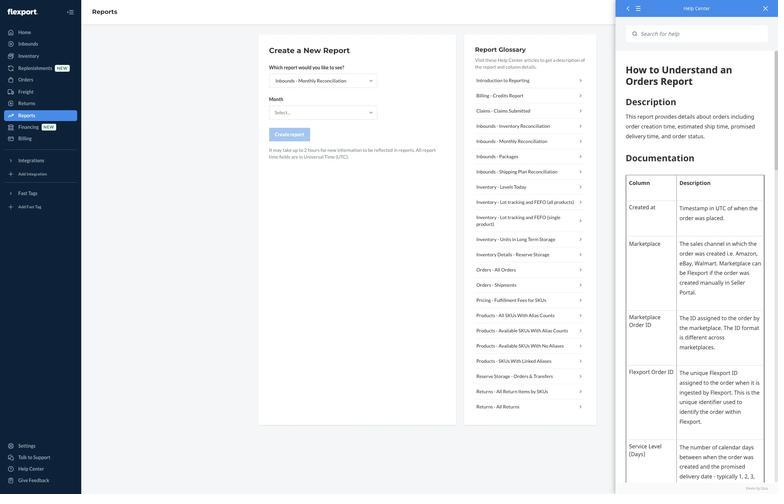 Task type: describe. For each thing, give the bounding box(es) containing it.
new for replenishments
[[57, 66, 68, 71]]

1 vertical spatial storage
[[533, 252, 550, 258]]

orders - shipments button
[[475, 278, 585, 293]]

shipments
[[495, 282, 516, 288]]

aliases inside "button"
[[549, 343, 564, 349]]

settings link
[[4, 441, 77, 452]]

- for inventory - lot tracking and fefo (all products) button
[[498, 199, 499, 205]]

billing for billing - credits report
[[476, 93, 489, 99]]

which
[[269, 65, 283, 70]]

report for create a new report
[[323, 46, 350, 55]]

units
[[500, 237, 511, 242]]

monthly inside button
[[499, 138, 517, 144]]

transfers
[[534, 374, 553, 380]]

new inside it may take up to 2 hours for new information to be reflected in reports. all report time fields are in universal time (utc).
[[328, 147, 336, 153]]

elevio
[[746, 486, 755, 491]]

for inside button
[[528, 298, 534, 303]]

products - available skus with alias counts button
[[475, 324, 585, 339]]

month
[[269, 96, 283, 102]]

all for returns - all returns
[[496, 404, 502, 410]]

- for inbounds - packages button
[[497, 154, 498, 159]]

glossary
[[499, 46, 526, 53]]

report inside visit these help center articles to get a description of the report and column details.
[[483, 64, 496, 70]]

center inside visit these help center articles to get a description of the report and column details.
[[509, 57, 523, 63]]

introduction to reporting
[[476, 78, 529, 83]]

inbounds - shipping plan reconciliation button
[[475, 165, 585, 180]]

products - available skus with no aliases
[[476, 343, 564, 349]]

orders for orders - all orders
[[476, 267, 491, 273]]

tags
[[28, 191, 37, 196]]

dixa
[[761, 486, 768, 491]]

pricing - fulfillment fees for skus button
[[475, 293, 585, 308]]

give feedback button
[[4, 476, 77, 487]]

orders - all orders button
[[475, 263, 585, 278]]

inbounds - packages
[[476, 154, 518, 159]]

add integration link
[[4, 169, 77, 180]]

products - all skus with alias counts
[[476, 313, 555, 319]]

by inside button
[[531, 389, 536, 395]]

elevio by dixa
[[746, 486, 768, 491]]

fast tags button
[[4, 188, 77, 199]]

1 vertical spatial reports link
[[4, 110, 77, 121]]

tracking for (all
[[508, 199, 525, 205]]

inbounds - packages button
[[475, 149, 585, 165]]

inbounds for inbounds - shipping plan reconciliation button
[[476, 169, 496, 175]]

description
[[556, 57, 580, 63]]

to left 2
[[299, 147, 303, 153]]

products for products - skus with linked aliases
[[476, 359, 495, 364]]

inbounds - shipping plan reconciliation
[[476, 169, 558, 175]]

add integration
[[18, 172, 47, 177]]

1 vertical spatial by
[[756, 486, 760, 491]]

reports.
[[399, 147, 415, 153]]

settings
[[18, 444, 36, 449]]

products for products - available skus with no aliases
[[476, 343, 495, 349]]

add fast tag link
[[4, 202, 77, 213]]

integrations
[[18, 158, 44, 164]]

with inside button
[[511, 359, 521, 364]]

integrations button
[[4, 155, 77, 166]]

close navigation image
[[66, 8, 74, 16]]

reserve storage - orders & transfers
[[476, 374, 553, 380]]

to inside visit these help center articles to get a description of the report and column details.
[[540, 57, 545, 63]]

skus down orders - shipments button in the right of the page
[[535, 298, 546, 303]]

to right 'like'
[[330, 65, 334, 70]]

all inside it may take up to 2 hours for new information to be reflected in reports. all report time fields are in universal time (utc).
[[416, 147, 422, 153]]

inventory - levels today
[[476, 184, 526, 190]]

help center link
[[4, 464, 77, 475]]

- for billing - credits report button
[[490, 93, 492, 99]]

details.
[[522, 64, 537, 70]]

claims - claims submitted
[[476, 108, 530, 114]]

1 horizontal spatial in
[[394, 147, 398, 153]]

inbounds down which
[[275, 78, 295, 84]]

talk to support
[[18, 455, 50, 461]]

inbounds inside inbounds link
[[18, 41, 38, 47]]

get
[[545, 57, 552, 63]]

0 horizontal spatial a
[[297, 46, 301, 55]]

0 vertical spatial center
[[695, 5, 710, 12]]

reporting
[[509, 78, 529, 83]]

reconciliation down inbounds - packages button
[[528, 169, 558, 175]]

reconciliation down claims - claims submitted button
[[520, 123, 550, 129]]

claims - claims submitted button
[[475, 104, 585, 119]]

1 vertical spatial reserve
[[476, 374, 493, 380]]

you
[[312, 65, 320, 70]]

inventory for inventory details - reserve storage
[[476, 252, 497, 258]]

inbounds - inventory reconciliation
[[476, 123, 550, 129]]

time
[[324, 154, 335, 160]]

items
[[518, 389, 530, 395]]

give feedback
[[18, 478, 49, 484]]

all for returns - all return items by skus
[[496, 389, 502, 395]]

returns - all return items by skus
[[476, 389, 548, 395]]

fast inside dropdown button
[[18, 191, 27, 196]]

no
[[542, 343, 548, 349]]

inventory for inventory - units in long term storage
[[476, 237, 497, 242]]

lot for inventory - lot tracking and fefo (all products)
[[500, 199, 507, 205]]

shipping
[[499, 169, 517, 175]]

products - available skus with alias counts
[[476, 328, 568, 334]]

orders up 'shipments'
[[501, 267, 516, 273]]

1 claims from the left
[[476, 108, 490, 114]]

available for products - available skus with alias counts
[[499, 328, 518, 334]]

up
[[293, 147, 298, 153]]

submitted
[[509, 108, 530, 114]]

feedback
[[29, 478, 49, 484]]

Search search field
[[637, 25, 768, 42]]

articles
[[524, 57, 539, 63]]

add fast tag
[[18, 205, 41, 210]]

reconciliation down 'like'
[[317, 78, 346, 84]]

and inside visit these help center articles to get a description of the report and column details.
[[497, 64, 505, 70]]

lot for inventory - lot tracking and fefo (single product)
[[500, 215, 507, 220]]

counts for products - all skus with alias counts
[[540, 313, 555, 319]]

- for inventory - units in long term storage button
[[498, 237, 499, 242]]

- for inventory - levels today button
[[498, 184, 499, 190]]

1 horizontal spatial report
[[475, 46, 497, 53]]

home
[[18, 29, 31, 35]]

- for returns - all return items by skus button
[[494, 389, 495, 395]]

- for the products - all skus with alias counts "button"
[[496, 313, 498, 319]]

- right the details
[[513, 252, 515, 258]]

with for products - available skus with alias counts
[[531, 328, 541, 334]]

inventory details - reserve storage button
[[475, 248, 585, 263]]

inventory - lot tracking and fefo (all products)
[[476, 199, 574, 205]]

pricing - fulfillment fees for skus
[[476, 298, 546, 303]]

- for inbounds - monthly reconciliation button
[[497, 138, 498, 144]]

(all
[[547, 199, 553, 205]]

orders for orders - shipments
[[476, 282, 491, 288]]

support
[[33, 455, 50, 461]]

with for products - available skus with no aliases
[[531, 343, 541, 349]]

select...
[[275, 110, 290, 115]]

inventory link
[[4, 51, 77, 62]]

fast tags
[[18, 191, 37, 196]]

it
[[269, 147, 272, 153]]

aliases inside button
[[537, 359, 551, 364]]

counts for products - available skus with alias counts
[[553, 328, 568, 334]]

- down which report would you like to see?
[[296, 78, 297, 84]]

returns - all returns button
[[475, 400, 585, 415]]

skus inside button
[[537, 389, 548, 395]]

column
[[506, 64, 521, 70]]

tracking for (single
[[508, 215, 525, 220]]

products for products - available skus with alias counts
[[476, 328, 495, 334]]

skus up 'reserve storage - orders & transfers'
[[499, 359, 510, 364]]

orders link
[[4, 74, 77, 85]]

create for create a new report
[[269, 46, 295, 55]]

all for products - all skus with alias counts
[[499, 313, 504, 319]]

orders - all orders
[[476, 267, 516, 273]]

of
[[581, 57, 585, 63]]

- for inbounds - shipping plan reconciliation button
[[497, 169, 498, 175]]

report for billing - credits report
[[509, 93, 524, 99]]

report left would
[[284, 65, 297, 70]]

2 vertical spatial center
[[29, 467, 44, 472]]



Task type: locate. For each thing, give the bounding box(es) containing it.
1 vertical spatial help center
[[18, 467, 44, 472]]

new for financing
[[44, 125, 54, 130]]

2 vertical spatial in
[[512, 237, 516, 242]]

1 vertical spatial new
[[44, 125, 54, 130]]

skus down products - available skus with alias counts at the bottom right of page
[[519, 343, 530, 349]]

products - all skus with alias counts button
[[475, 308, 585, 324]]

available down products - all skus with alias counts
[[499, 328, 518, 334]]

reserve down long
[[516, 252, 533, 258]]

and down inventory - levels today button
[[526, 199, 533, 205]]

credits
[[493, 93, 508, 99]]

inventory inside inventory - lot tracking and fefo (single product)
[[476, 215, 497, 220]]

talk to support button
[[4, 453, 77, 464]]

lot inside inventory - lot tracking and fefo (all products) button
[[500, 199, 507, 205]]

products inside products - available skus with alias counts button
[[476, 328, 495, 334]]

- left units
[[498, 237, 499, 242]]

2 horizontal spatial report
[[509, 93, 524, 99]]

- for products - available skus with alias counts button
[[496, 328, 498, 334]]

inventory for inventory - lot tracking and fefo (all products)
[[476, 199, 497, 205]]

all left the return
[[496, 389, 502, 395]]

to left reporting
[[503, 78, 508, 83]]

inventory down product) at the top of the page
[[476, 237, 497, 242]]

- up returns - all return items by skus
[[511, 374, 513, 380]]

0 horizontal spatial reserve
[[476, 374, 493, 380]]

- for orders - shipments button in the right of the page
[[492, 282, 494, 288]]

0 vertical spatial fefo
[[534, 199, 546, 205]]

orders inside orders - shipments button
[[476, 282, 491, 288]]

inbounds down the home
[[18, 41, 38, 47]]

freight link
[[4, 87, 77, 98]]

2 vertical spatial new
[[328, 147, 336, 153]]

orders
[[18, 77, 33, 83], [476, 267, 491, 273], [501, 267, 516, 273], [476, 282, 491, 288], [514, 374, 528, 380]]

1 fefo from the top
[[534, 199, 546, 205]]

to inside button
[[28, 455, 32, 461]]

1 vertical spatial lot
[[500, 215, 507, 220]]

available up products - skus with linked aliases
[[499, 343, 518, 349]]

- down fulfillment
[[496, 313, 498, 319]]

be
[[368, 147, 373, 153]]

0 horizontal spatial monthly
[[298, 78, 316, 84]]

for
[[321, 147, 327, 153], [528, 298, 534, 303]]

0 vertical spatial available
[[499, 328, 518, 334]]

flexport logo image
[[7, 9, 38, 15]]

1 vertical spatial in
[[299, 154, 303, 160]]

0 vertical spatial and
[[497, 64, 505, 70]]

inventory inside button
[[476, 237, 497, 242]]

1 horizontal spatial alias
[[542, 328, 552, 334]]

0 vertical spatial fast
[[18, 191, 27, 196]]

1 vertical spatial monthly
[[499, 138, 517, 144]]

0 vertical spatial counts
[[540, 313, 555, 319]]

0 horizontal spatial help center
[[18, 467, 44, 472]]

lot up units
[[500, 215, 507, 220]]

1 horizontal spatial inbounds - monthly reconciliation
[[476, 138, 547, 144]]

skus down pricing - fulfillment fees for skus
[[505, 313, 516, 319]]

- down returns - all return items by skus
[[494, 404, 495, 410]]

0 vertical spatial create
[[269, 46, 295, 55]]

reconciliation down inbounds - inventory reconciliation button
[[518, 138, 547, 144]]

add
[[18, 172, 26, 177], [18, 205, 26, 210]]

1 horizontal spatial help center
[[684, 5, 710, 12]]

skus inside button
[[519, 328, 530, 334]]

1 vertical spatial available
[[499, 343, 518, 349]]

- for products - available skus with no aliases "button"
[[496, 343, 498, 349]]

center down talk to support
[[29, 467, 44, 472]]

2 horizontal spatial help
[[684, 5, 694, 12]]

all inside the products - all skus with alias counts "button"
[[499, 313, 504, 319]]

hours
[[308, 147, 320, 153]]

2
[[304, 147, 307, 153]]

- left 'shipments'
[[492, 282, 494, 288]]

- down inventory - levels today
[[498, 199, 499, 205]]

integration
[[27, 172, 47, 177]]

counts inside button
[[553, 328, 568, 334]]

4 products from the top
[[476, 359, 495, 364]]

in right are
[[299, 154, 303, 160]]

2 products from the top
[[476, 328, 495, 334]]

fefo for (all
[[534, 199, 546, 205]]

products inside "products - skus with linked aliases" button
[[476, 359, 495, 364]]

see?
[[335, 65, 344, 70]]

add for add fast tag
[[18, 205, 26, 210]]

lot down inventory - levels today
[[500, 199, 507, 205]]

0 vertical spatial reserve
[[516, 252, 533, 258]]

inbounds - monthly reconciliation
[[275, 78, 346, 84], [476, 138, 547, 144]]

0 vertical spatial aliases
[[549, 343, 564, 349]]

orders up freight
[[18, 77, 33, 83]]

orders up orders - shipments
[[476, 267, 491, 273]]

fefo inside inventory - lot tracking and fefo (single product)
[[534, 215, 546, 220]]

2 claims from the left
[[494, 108, 508, 114]]

-
[[296, 78, 297, 84], [490, 93, 492, 99], [491, 108, 493, 114], [497, 123, 498, 129], [497, 138, 498, 144], [497, 154, 498, 159], [497, 169, 498, 175], [498, 184, 499, 190], [498, 199, 499, 205], [498, 215, 499, 220], [498, 237, 499, 242], [513, 252, 515, 258], [492, 267, 494, 273], [492, 282, 494, 288], [492, 298, 493, 303], [496, 313, 498, 319], [496, 328, 498, 334], [496, 343, 498, 349], [496, 359, 498, 364], [511, 374, 513, 380], [494, 389, 495, 395], [494, 404, 495, 410]]

1 horizontal spatial help
[[498, 57, 508, 63]]

inbounds - monthly reconciliation down inbounds - inventory reconciliation
[[476, 138, 547, 144]]

inbounds for inbounds - packages button
[[476, 154, 496, 159]]

returns for returns
[[18, 101, 35, 106]]

1 vertical spatial aliases
[[537, 359, 551, 364]]

0 vertical spatial new
[[57, 66, 68, 71]]

returns - all returns
[[476, 404, 519, 410]]

inbounds for inbounds - monthly reconciliation button
[[476, 138, 496, 144]]

create
[[269, 46, 295, 55], [275, 132, 289, 137]]

to inside 'button'
[[503, 78, 508, 83]]

report up 'these'
[[475, 46, 497, 53]]

&
[[529, 374, 533, 380]]

report inside billing - credits report button
[[509, 93, 524, 99]]

introduction
[[476, 78, 503, 83]]

- for pricing - fulfillment fees for skus button
[[492, 298, 493, 303]]

1 vertical spatial reports
[[18, 113, 35, 119]]

1 add from the top
[[18, 172, 26, 177]]

- down billing - credits report
[[491, 108, 493, 114]]

- up orders - shipments
[[492, 267, 494, 273]]

to left be
[[363, 147, 367, 153]]

products - available skus with no aliases button
[[475, 339, 585, 354]]

billing
[[476, 93, 489, 99], [18, 136, 32, 142]]

all inside orders - all orders button
[[495, 267, 500, 273]]

alias inside button
[[542, 328, 552, 334]]

skus down transfers at the right bottom of page
[[537, 389, 548, 395]]

all inside returns - all return items by skus button
[[496, 389, 502, 395]]

fefo for (single
[[534, 215, 546, 220]]

products for products - all skus with alias counts
[[476, 313, 495, 319]]

center up search search box in the top right of the page
[[695, 5, 710, 12]]

1 vertical spatial add
[[18, 205, 26, 210]]

claims down credits
[[494, 108, 508, 114]]

- for returns - all returns button
[[494, 404, 495, 410]]

0 horizontal spatial billing
[[18, 136, 32, 142]]

- left the return
[[494, 389, 495, 395]]

inventory - units in long term storage
[[476, 237, 555, 242]]

help up give
[[18, 467, 28, 472]]

talk
[[18, 455, 27, 461]]

inbounds left 'packages'
[[476, 154, 496, 159]]

alias down pricing - fulfillment fees for skus button
[[529, 313, 539, 319]]

report up see?
[[323, 46, 350, 55]]

would
[[298, 65, 311, 70]]

- down products - all skus with alias counts
[[496, 328, 498, 334]]

with
[[517, 313, 528, 319], [531, 328, 541, 334], [531, 343, 541, 349], [511, 359, 521, 364]]

inbounds inside inbounds - inventory reconciliation button
[[476, 123, 496, 129]]

help down report glossary
[[498, 57, 508, 63]]

return
[[503, 389, 517, 395]]

new
[[57, 66, 68, 71], [44, 125, 54, 130], [328, 147, 336, 153]]

2 horizontal spatial new
[[328, 147, 336, 153]]

and left column
[[497, 64, 505, 70]]

with down the products - all skus with alias counts "button"
[[531, 328, 541, 334]]

orders inside orders link
[[18, 77, 33, 83]]

orders up the pricing
[[476, 282, 491, 288]]

help inside visit these help center articles to get a description of the report and column details.
[[498, 57, 508, 63]]

for right fees
[[528, 298, 534, 303]]

0 vertical spatial for
[[321, 147, 327, 153]]

alias for products - all skus with alias counts
[[529, 313, 539, 319]]

create up which
[[269, 46, 295, 55]]

all up orders - shipments
[[495, 267, 500, 273]]

1 horizontal spatial billing
[[476, 93, 489, 99]]

0 vertical spatial a
[[297, 46, 301, 55]]

(single
[[547, 215, 560, 220]]

1 horizontal spatial a
[[553, 57, 555, 63]]

1 horizontal spatial monthly
[[499, 138, 517, 144]]

create inside button
[[275, 132, 289, 137]]

skus up products - available skus with no aliases
[[519, 328, 530, 334]]

visit these help center articles to get a description of the report and column details.
[[475, 57, 585, 70]]

0 horizontal spatial center
[[29, 467, 44, 472]]

0 vertical spatial monthly
[[298, 78, 316, 84]]

billing inside button
[[476, 93, 489, 99]]

report down 'these'
[[483, 64, 496, 70]]

0 vertical spatial inbounds - monthly reconciliation
[[275, 78, 346, 84]]

add for add integration
[[18, 172, 26, 177]]

tracking down today
[[508, 199, 525, 205]]

fefo left the (all
[[534, 199, 546, 205]]

with for products - all skus with alias counts
[[517, 313, 528, 319]]

1 horizontal spatial for
[[528, 298, 534, 303]]

report up up
[[290, 132, 304, 137]]

1 vertical spatial billing
[[18, 136, 32, 142]]

to
[[540, 57, 545, 63], [330, 65, 334, 70], [503, 78, 508, 83], [299, 147, 303, 153], [363, 147, 367, 153], [28, 455, 32, 461]]

1 available from the top
[[499, 328, 518, 334]]

counts inside "button"
[[540, 313, 555, 319]]

0 vertical spatial billing
[[476, 93, 489, 99]]

lot inside inventory - lot tracking and fefo (single product)
[[500, 215, 507, 220]]

may
[[273, 147, 282, 153]]

fast
[[18, 191, 27, 196], [27, 205, 34, 210]]

products inside products - available skus with no aliases "button"
[[476, 343, 495, 349]]

add left integration at the top
[[18, 172, 26, 177]]

products inside "button"
[[476, 313, 495, 319]]

plan
[[518, 169, 527, 175]]

storage inside button
[[539, 237, 555, 242]]

2 vertical spatial help
[[18, 467, 28, 472]]

products - skus with linked aliases
[[476, 359, 551, 364]]

available inside "button"
[[499, 343, 518, 349]]

1 horizontal spatial reserve
[[516, 252, 533, 258]]

alias for products - available skus with alias counts
[[542, 328, 552, 334]]

1 lot from the top
[[500, 199, 507, 205]]

1 vertical spatial fefo
[[534, 215, 546, 220]]

available for products - available skus with no aliases
[[499, 343, 518, 349]]

create a new report
[[269, 46, 350, 55]]

billing down financing on the left top of page
[[18, 136, 32, 142]]

inbounds up inbounds - packages
[[476, 138, 496, 144]]

1 horizontal spatial by
[[756, 486, 760, 491]]

1 horizontal spatial new
[[57, 66, 68, 71]]

report right reports.
[[422, 147, 436, 153]]

inventory
[[18, 53, 39, 59], [499, 123, 519, 129], [476, 184, 497, 190], [476, 199, 497, 205], [476, 215, 497, 220], [476, 237, 497, 242], [476, 252, 497, 258]]

storage down term
[[533, 252, 550, 258]]

2 lot from the top
[[500, 215, 507, 220]]

1 products from the top
[[476, 313, 495, 319]]

report
[[323, 46, 350, 55], [475, 46, 497, 53], [509, 93, 524, 99]]

0 vertical spatial in
[[394, 147, 398, 153]]

1 vertical spatial inbounds - monthly reconciliation
[[476, 138, 547, 144]]

inbounds inside inbounds - monthly reconciliation button
[[476, 138, 496, 144]]

0 horizontal spatial by
[[531, 389, 536, 395]]

inventory up replenishments
[[18, 53, 39, 59]]

universal
[[304, 154, 324, 160]]

inbounds inside inbounds - shipping plan reconciliation button
[[476, 169, 496, 175]]

inventory for inventory
[[18, 53, 39, 59]]

visit
[[475, 57, 484, 63]]

new up billing link
[[44, 125, 54, 130]]

term
[[528, 237, 538, 242]]

inventory up orders - all orders
[[476, 252, 497, 258]]

1 vertical spatial create
[[275, 132, 289, 137]]

- for "products - skus with linked aliases" button
[[496, 359, 498, 364]]

returns - all return items by skus button
[[475, 385, 585, 400]]

- for orders - all orders button
[[492, 267, 494, 273]]

1 horizontal spatial reports link
[[92, 8, 117, 16]]

0 vertical spatial by
[[531, 389, 536, 395]]

2 add from the top
[[18, 205, 26, 210]]

inventory left levels on the right
[[476, 184, 497, 190]]

reflected
[[374, 147, 393, 153]]

inventory - lot tracking and fefo (all products) button
[[475, 195, 585, 210]]

time
[[269, 154, 278, 160]]

2 horizontal spatial center
[[695, 5, 710, 12]]

inventory - units in long term storage button
[[475, 232, 585, 248]]

and inside inventory - lot tracking and fefo (single product)
[[526, 215, 533, 220]]

with inside button
[[531, 328, 541, 334]]

monthly up 'packages'
[[499, 138, 517, 144]]

in inside button
[[512, 237, 516, 242]]

1 tracking from the top
[[508, 199, 525, 205]]

financing
[[18, 124, 39, 130]]

0 horizontal spatial for
[[321, 147, 327, 153]]

returns for returns - all return items by skus
[[476, 389, 493, 395]]

0 horizontal spatial alias
[[529, 313, 539, 319]]

by
[[531, 389, 536, 395], [756, 486, 760, 491]]

0 horizontal spatial in
[[299, 154, 303, 160]]

with down fees
[[517, 313, 528, 319]]

1 vertical spatial and
[[526, 199, 533, 205]]

0 vertical spatial lot
[[500, 199, 507, 205]]

0 horizontal spatial help
[[18, 467, 28, 472]]

inbounds - inventory reconciliation button
[[475, 119, 585, 134]]

reserve up returns - all return items by skus
[[476, 374, 493, 380]]

returns
[[18, 101, 35, 106], [476, 389, 493, 395], [476, 404, 493, 410], [503, 404, 519, 410]]

fefo left (single
[[534, 215, 546, 220]]

0 horizontal spatial reports
[[18, 113, 35, 119]]

home link
[[4, 27, 77, 38]]

2 available from the top
[[499, 343, 518, 349]]

1 vertical spatial for
[[528, 298, 534, 303]]

which report would you like to see?
[[269, 65, 344, 70]]

inventory for inventory - lot tracking and fefo (single product)
[[476, 215, 497, 220]]

1 vertical spatial a
[[553, 57, 555, 63]]

orders for orders
[[18, 77, 33, 83]]

inventory down inventory - levels today
[[476, 199, 497, 205]]

inventory details - reserve storage
[[476, 252, 550, 258]]

create report button
[[269, 128, 310, 142]]

2 vertical spatial and
[[526, 215, 533, 220]]

levels
[[500, 184, 513, 190]]

- up inventory - units in long term storage
[[498, 215, 499, 220]]

1 horizontal spatial claims
[[494, 108, 508, 114]]

for inside it may take up to 2 hours for new information to be reflected in reports. all report time fields are in universal time (utc).
[[321, 147, 327, 153]]

inbounds for inbounds - inventory reconciliation button
[[476, 123, 496, 129]]

0 horizontal spatial reports link
[[4, 110, 77, 121]]

create for create report
[[275, 132, 289, 137]]

0 vertical spatial help center
[[684, 5, 710, 12]]

freight
[[18, 89, 34, 95]]

all right reports.
[[416, 147, 422, 153]]

report inside button
[[290, 132, 304, 137]]

inbounds - monthly reconciliation inside inbounds - monthly reconciliation button
[[476, 138, 547, 144]]

0 vertical spatial reports link
[[92, 8, 117, 16]]

1 horizontal spatial center
[[509, 57, 523, 63]]

(utc).
[[336, 154, 349, 160]]

inbounds down claims - claims submitted
[[476, 123, 496, 129]]

to left get
[[540, 57, 545, 63]]

for up the time
[[321, 147, 327, 153]]

returns link
[[4, 98, 77, 109]]

returns for returns - all returns
[[476, 404, 493, 410]]

0 horizontal spatial new
[[44, 125, 54, 130]]

inbounds - monthly reconciliation down which report would you like to see?
[[275, 78, 346, 84]]

claims
[[476, 108, 490, 114], [494, 108, 508, 114]]

1 vertical spatial tracking
[[508, 215, 525, 220]]

report
[[483, 64, 496, 70], [284, 65, 297, 70], [290, 132, 304, 137], [422, 147, 436, 153]]

inbounds
[[18, 41, 38, 47], [275, 78, 295, 84], [476, 123, 496, 129], [476, 138, 496, 144], [476, 154, 496, 159], [476, 169, 496, 175]]

a left new
[[297, 46, 301, 55]]

billing - credits report
[[476, 93, 524, 99]]

reports
[[92, 8, 117, 16], [18, 113, 35, 119]]

billing for billing
[[18, 136, 32, 142]]

1 vertical spatial help
[[498, 57, 508, 63]]

storage up the return
[[494, 374, 510, 380]]

and for inventory - lot tracking and fefo (single product)
[[526, 215, 533, 220]]

center up column
[[509, 57, 523, 63]]

1 vertical spatial center
[[509, 57, 523, 63]]

tracking inside inventory - lot tracking and fefo (single product)
[[508, 215, 525, 220]]

inbounds down inbounds - packages
[[476, 169, 496, 175]]

inventory for inventory - levels today
[[476, 184, 497, 190]]

2 horizontal spatial in
[[512, 237, 516, 242]]

aliases
[[549, 343, 564, 349], [537, 359, 551, 364]]

available inside button
[[499, 328, 518, 334]]

0 horizontal spatial report
[[323, 46, 350, 55]]

reserve
[[516, 252, 533, 258], [476, 374, 493, 380]]

billing down introduction
[[476, 93, 489, 99]]

- inside inventory - lot tracking and fefo (single product)
[[498, 215, 499, 220]]

to right talk
[[28, 455, 32, 461]]

available
[[499, 328, 518, 334], [499, 343, 518, 349]]

elevio by dixa link
[[626, 486, 768, 491]]

3 products from the top
[[476, 343, 495, 349]]

these
[[485, 57, 497, 63]]

0 horizontal spatial inbounds - monthly reconciliation
[[275, 78, 346, 84]]

0 vertical spatial help
[[684, 5, 694, 12]]

all down fulfillment
[[499, 313, 504, 319]]

long
[[517, 237, 527, 242]]

1 vertical spatial counts
[[553, 328, 568, 334]]

center
[[695, 5, 710, 12], [509, 57, 523, 63], [29, 467, 44, 472]]

0 vertical spatial add
[[18, 172, 26, 177]]

by left dixa
[[756, 486, 760, 491]]

product)
[[476, 221, 494, 227]]

fulfillment
[[494, 298, 517, 303]]

2 vertical spatial storage
[[494, 374, 510, 380]]

0 vertical spatial reports
[[92, 8, 117, 16]]

- for "inventory - lot tracking and fefo (single product)" button
[[498, 215, 499, 220]]

and for inventory - lot tracking and fefo (all products)
[[526, 199, 533, 205]]

all inside returns - all returns button
[[496, 404, 502, 410]]

- up 'reserve storage - orders & transfers'
[[496, 359, 498, 364]]

lot
[[500, 199, 507, 205], [500, 215, 507, 220]]

orders inside reserve storage - orders & transfers button
[[514, 374, 528, 380]]

1 vertical spatial alias
[[542, 328, 552, 334]]

help center up search search box in the top right of the page
[[684, 5, 710, 12]]

0 vertical spatial alias
[[529, 313, 539, 319]]

create report
[[275, 132, 304, 137]]

0 vertical spatial storage
[[539, 237, 555, 242]]

inventory down claims - claims submitted
[[499, 123, 519, 129]]

fast left tag
[[27, 205, 34, 210]]

0 vertical spatial tracking
[[508, 199, 525, 205]]

a inside visit these help center articles to get a description of the report and column details.
[[553, 57, 555, 63]]

- for claims - claims submitted button
[[491, 108, 493, 114]]

alias inside "button"
[[529, 313, 539, 319]]

add down fast tags
[[18, 205, 26, 210]]

claims down billing - credits report
[[476, 108, 490, 114]]

all
[[416, 147, 422, 153], [495, 267, 500, 273], [499, 313, 504, 319], [496, 389, 502, 395], [496, 404, 502, 410]]

orders left '&'
[[514, 374, 528, 380]]

report inside it may take up to 2 hours for new information to be reflected in reports. all report time fields are in universal time (utc).
[[422, 147, 436, 153]]

introduction to reporting button
[[475, 73, 585, 88]]

2 fefo from the top
[[534, 215, 546, 220]]

1 vertical spatial fast
[[27, 205, 34, 210]]

inbounds inside inbounds - packages button
[[476, 154, 496, 159]]

all for orders - all orders
[[495, 267, 500, 273]]

fast left 'tags' on the top
[[18, 191, 27, 196]]

new up the time
[[328, 147, 336, 153]]

the
[[475, 64, 482, 70]]

- for inbounds - inventory reconciliation button
[[497, 123, 498, 129]]

2 tracking from the top
[[508, 215, 525, 220]]

are
[[291, 154, 298, 160]]

1 horizontal spatial reports
[[92, 8, 117, 16]]

- down claims - claims submitted
[[497, 123, 498, 129]]

- up products - skus with linked aliases
[[496, 343, 498, 349]]

create up may
[[275, 132, 289, 137]]

alias up the no on the right bottom of the page
[[542, 328, 552, 334]]

0 horizontal spatial claims
[[476, 108, 490, 114]]

orders - shipments
[[476, 282, 516, 288]]

in left reports.
[[394, 147, 398, 153]]



Task type: vqa. For each thing, say whether or not it's contained in the screenshot.
square icon
no



